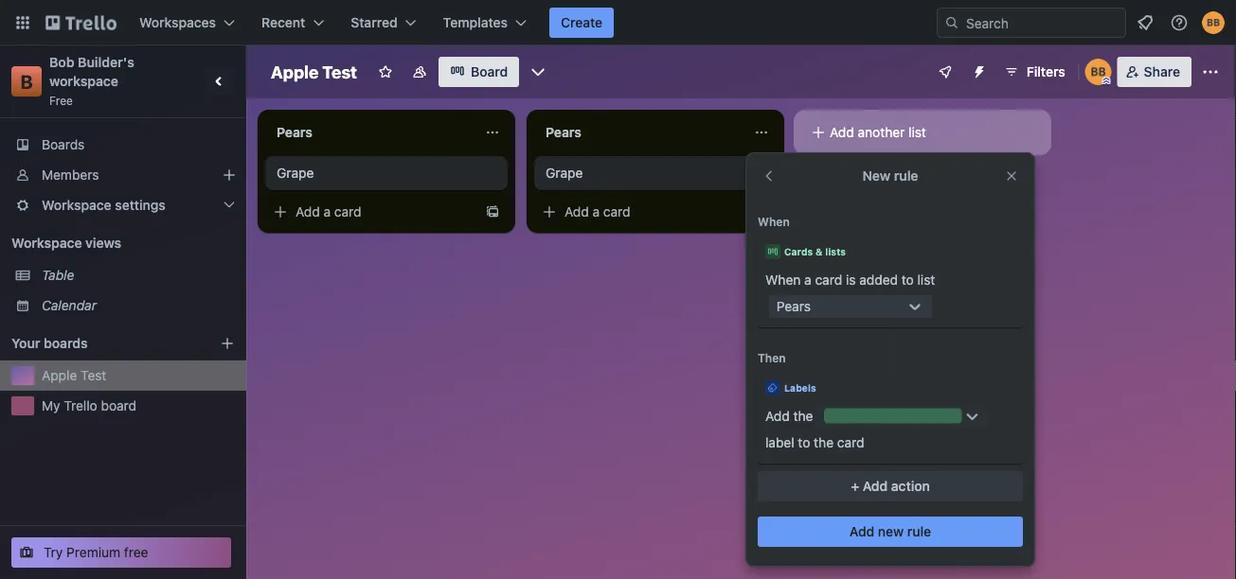 Task type: locate. For each thing, give the bounding box(es) containing it.
1 horizontal spatial apple
[[271, 62, 319, 82]]

1 horizontal spatial a
[[593, 204, 600, 220]]

workspace inside dropdown button
[[42, 198, 111, 213]]

card
[[334, 204, 362, 220], [604, 204, 631, 220], [815, 272, 843, 288], [838, 435, 865, 451]]

add inside button
[[850, 525, 875, 540]]

color: green, title: none image
[[825, 409, 962, 424]]

2 grape from the left
[[546, 165, 583, 181]]

0 horizontal spatial apple
[[42, 368, 77, 384]]

grape
[[277, 165, 314, 181], [546, 165, 583, 181]]

add
[[830, 125, 855, 140], [296, 204, 320, 220], [565, 204, 589, 220], [766, 409, 790, 425], [863, 479, 888, 495], [850, 525, 875, 540]]

1 vertical spatial rule
[[908, 525, 932, 540]]

the right label
[[814, 435, 834, 451]]

0 horizontal spatial create from template… image
[[485, 205, 500, 220]]

board
[[471, 64, 508, 80]]

create from template… image
[[485, 205, 500, 220], [754, 205, 769, 220]]

when for when
[[758, 215, 790, 228]]

apple up my
[[42, 368, 77, 384]]

test left star or unstar board icon
[[323, 62, 357, 82]]

1 vertical spatial test
[[81, 368, 106, 384]]

0 horizontal spatial to
[[798, 435, 811, 451]]

starred button
[[340, 8, 428, 38]]

0 horizontal spatial grape link
[[265, 156, 508, 190]]

add a card link down pears text box
[[534, 199, 747, 226]]

0 horizontal spatial add a card link
[[265, 199, 478, 226]]

1 vertical spatial the
[[814, 435, 834, 451]]

the down 'labels' on the bottom right
[[794, 409, 813, 425]]

grape link
[[265, 156, 508, 190], [534, 156, 777, 190]]

workspace for workspace views
[[11, 235, 82, 251]]

add board image
[[220, 336, 235, 352]]

0 vertical spatial workspace
[[42, 198, 111, 213]]

bob builder's workspace link
[[49, 54, 138, 89]]

test
[[323, 62, 357, 82], [81, 368, 106, 384]]

customize views image
[[529, 63, 548, 81]]

list right another on the right top of page
[[909, 125, 927, 140]]

a down pears text field on the left top
[[324, 204, 331, 220]]

workspace up table
[[11, 235, 82, 251]]

2 horizontal spatial sm image
[[809, 123, 828, 142]]

1 horizontal spatial sm image
[[540, 203, 559, 222]]

grape link down pears text field on the left top
[[265, 156, 508, 190]]

grape for pears text box
[[546, 165, 583, 181]]

grape down pears text box
[[546, 165, 583, 181]]

list
[[909, 125, 927, 140], [918, 272, 936, 288]]

1 grape from the left
[[277, 165, 314, 181]]

0 vertical spatial test
[[323, 62, 357, 82]]

0 horizontal spatial a
[[324, 204, 331, 220]]

workspace down members on the top left of the page
[[42, 198, 111, 213]]

card down pears text field on the left top
[[334, 204, 362, 220]]

apple test down recent popup button at left
[[271, 62, 357, 82]]

boards
[[42, 137, 85, 153]]

0 vertical spatial apple test
[[271, 62, 357, 82]]

label
[[766, 435, 795, 451]]

free
[[124, 545, 148, 561]]

0 vertical spatial the
[[794, 409, 813, 425]]

1 vertical spatial apple test
[[42, 368, 106, 384]]

bob builder (bobbuilder40) image inside primary element
[[1203, 11, 1225, 34]]

rule right the new
[[894, 168, 919, 184]]

0 horizontal spatial sm image
[[271, 203, 290, 222]]

when up cards
[[758, 215, 790, 228]]

2 add a card from the left
[[565, 204, 631, 220]]

new rule
[[863, 168, 919, 184]]

bob builder (bobbuilder40) image right open information menu icon
[[1203, 11, 1225, 34]]

2 grape link from the left
[[534, 156, 777, 190]]

1 horizontal spatial grape
[[546, 165, 583, 181]]

a down cards & lists
[[805, 272, 812, 288]]

to right added
[[902, 272, 914, 288]]

action
[[892, 479, 930, 495]]

1 grape link from the left
[[265, 156, 508, 190]]

views
[[85, 235, 121, 251]]

lists
[[826, 246, 846, 257]]

rule
[[894, 168, 919, 184], [908, 525, 932, 540]]

Pears text field
[[265, 118, 474, 148]]

1 vertical spatial when
[[766, 272, 801, 288]]

rule right new
[[908, 525, 932, 540]]

add a card down pears text box
[[565, 204, 631, 220]]

test inside text field
[[323, 62, 357, 82]]

the
[[794, 409, 813, 425], [814, 435, 834, 451]]

try premium free button
[[11, 538, 231, 569]]

apple test
[[271, 62, 357, 82], [42, 368, 106, 384]]

1 vertical spatial workspace
[[11, 235, 82, 251]]

calendar
[[42, 298, 97, 314]]

0 horizontal spatial the
[[794, 409, 813, 425]]

bob builder's workspace free
[[49, 54, 138, 107]]

my trello board
[[42, 398, 137, 414]]

when up 'pears' on the bottom right of page
[[766, 272, 801, 288]]

calendar link
[[42, 297, 235, 316]]

create button
[[550, 8, 614, 38]]

1 add a card from the left
[[296, 204, 362, 220]]

0 horizontal spatial grape
[[277, 165, 314, 181]]

add a card link
[[265, 199, 478, 226], [534, 199, 747, 226]]

grape link for pears text field on the left top
[[265, 156, 508, 190]]

0 vertical spatial rule
[[894, 168, 919, 184]]

create from template… image for pears text box
[[754, 205, 769, 220]]

label to the card
[[766, 435, 865, 451]]

add a card down pears text field on the left top
[[296, 204, 362, 220]]

this member is an admin of this board. image
[[1103, 77, 1111, 85]]

to
[[902, 272, 914, 288], [798, 435, 811, 451]]

a down pears text box
[[593, 204, 600, 220]]

open information menu image
[[1170, 13, 1189, 32]]

0 vertical spatial when
[[758, 215, 790, 228]]

0 vertical spatial bob builder (bobbuilder40) image
[[1203, 11, 1225, 34]]

2 create from template… image from the left
[[754, 205, 769, 220]]

bob builder (bobbuilder40) image
[[1203, 11, 1225, 34], [1086, 59, 1112, 85]]

workspace
[[42, 198, 111, 213], [11, 235, 82, 251]]

power ups image
[[938, 64, 953, 80]]

a
[[324, 204, 331, 220], [593, 204, 600, 220], [805, 272, 812, 288]]

apple down recent popup button at left
[[271, 62, 319, 82]]

apple test up trello
[[42, 368, 106, 384]]

1 vertical spatial bob builder (bobbuilder40) image
[[1086, 59, 1112, 85]]

sm image for grape link related to pears text field on the left top
[[271, 203, 290, 222]]

filters button
[[999, 57, 1071, 87]]

1 horizontal spatial test
[[323, 62, 357, 82]]

my trello board link
[[42, 397, 235, 416]]

1 horizontal spatial add a card link
[[534, 199, 747, 226]]

when
[[758, 215, 790, 228], [766, 272, 801, 288]]

1 create from template… image from the left
[[485, 205, 500, 220]]

workspace
[[49, 73, 118, 89]]

bob builder (bobbuilder40) image right filters at the top right of page
[[1086, 59, 1112, 85]]

apple test inside text field
[[271, 62, 357, 82]]

1 horizontal spatial apple test
[[271, 62, 357, 82]]

cards
[[785, 246, 813, 257]]

1 horizontal spatial grape link
[[534, 156, 777, 190]]

0 vertical spatial apple
[[271, 62, 319, 82]]

grape link for pears text box
[[534, 156, 777, 190]]

builder's
[[78, 54, 134, 70]]

1 horizontal spatial to
[[902, 272, 914, 288]]

apple
[[271, 62, 319, 82], [42, 368, 77, 384]]

card left is
[[815, 272, 843, 288]]

card up +
[[838, 435, 865, 451]]

rule inside button
[[908, 525, 932, 540]]

add a card link down pears text field on the left top
[[265, 199, 478, 226]]

try premium free
[[44, 545, 148, 561]]

grape link down pears text box
[[534, 156, 777, 190]]

0 vertical spatial to
[[902, 272, 914, 288]]

table
[[42, 268, 74, 283]]

0 horizontal spatial add a card
[[296, 204, 362, 220]]

Board name text field
[[262, 57, 367, 87]]

add new rule button
[[758, 517, 1023, 548]]

1 horizontal spatial create from template… image
[[754, 205, 769, 220]]

a for pears text field on the left top
[[324, 204, 331, 220]]

workspaces button
[[128, 8, 246, 38]]

1 vertical spatial apple
[[42, 368, 77, 384]]

1 horizontal spatial bob builder (bobbuilder40) image
[[1203, 11, 1225, 34]]

add a card
[[296, 204, 362, 220], [565, 204, 631, 220]]

0 horizontal spatial apple test
[[42, 368, 106, 384]]

new
[[878, 525, 904, 540]]

added
[[860, 272, 898, 288]]

test up my trello board
[[81, 368, 106, 384]]

to right label
[[798, 435, 811, 451]]

1 add a card link from the left
[[265, 199, 478, 226]]

sm image for pears text box grape link
[[540, 203, 559, 222]]

sm image
[[809, 123, 828, 142], [271, 203, 290, 222], [540, 203, 559, 222]]

your
[[11, 336, 40, 352]]

0 horizontal spatial test
[[81, 368, 106, 384]]

templates button
[[432, 8, 538, 38]]

1 horizontal spatial add a card
[[565, 204, 631, 220]]

grape down pears text field on the left top
[[277, 165, 314, 181]]

2 add a card link from the left
[[534, 199, 747, 226]]

list right added
[[918, 272, 936, 288]]

add another list link
[[802, 118, 1044, 148]]



Task type: vqa. For each thing, say whether or not it's contained in the screenshot.
'to' to the right
yes



Task type: describe. For each thing, give the bounding box(es) containing it.
members
[[42, 167, 99, 183]]

a for pears text box
[[593, 204, 600, 220]]

when a card is added to list
[[766, 272, 936, 288]]

members link
[[0, 160, 246, 190]]

another
[[858, 125, 905, 140]]

my
[[42, 398, 60, 414]]

trello
[[64, 398, 97, 414]]

workspace views
[[11, 235, 121, 251]]

0 horizontal spatial bob builder (bobbuilder40) image
[[1086, 59, 1112, 85]]

apple inside apple test text field
[[271, 62, 319, 82]]

back to home image
[[45, 8, 117, 38]]

apple test link
[[42, 367, 235, 386]]

apple inside apple test "link"
[[42, 368, 77, 384]]

new
[[863, 168, 891, 184]]

2 horizontal spatial a
[[805, 272, 812, 288]]

workspace visible image
[[412, 64, 427, 80]]

starred
[[351, 15, 398, 30]]

test inside "link"
[[81, 368, 106, 384]]

&
[[816, 246, 823, 257]]

boards
[[44, 336, 88, 352]]

apple test inside "link"
[[42, 368, 106, 384]]

add a card link for pears text box grape link
[[534, 199, 747, 226]]

premium
[[67, 545, 120, 561]]

boards link
[[0, 130, 246, 160]]

create from template… image for pears text field on the left top
[[485, 205, 500, 220]]

labels
[[785, 383, 817, 394]]

1 vertical spatial list
[[918, 272, 936, 288]]

bob
[[49, 54, 74, 70]]

0 notifications image
[[1134, 11, 1157, 34]]

templates
[[443, 15, 508, 30]]

1 vertical spatial to
[[798, 435, 811, 451]]

when for when a card is added to list
[[766, 272, 801, 288]]

is
[[846, 272, 856, 288]]

+ add action
[[851, 479, 930, 495]]

+
[[851, 479, 860, 495]]

board link
[[439, 57, 519, 87]]

add a card for pears text box grape link
[[565, 204, 631, 220]]

add another list
[[830, 125, 927, 140]]

settings
[[115, 198, 166, 213]]

1 horizontal spatial the
[[814, 435, 834, 451]]

Pears text field
[[534, 118, 743, 148]]

share button
[[1118, 57, 1192, 87]]

workspace settings button
[[0, 190, 246, 221]]

search image
[[945, 15, 960, 30]]

Search field
[[960, 9, 1126, 37]]

add a card for grape link related to pears text field on the left top
[[296, 204, 362, 220]]

your boards
[[11, 336, 88, 352]]

primary element
[[0, 0, 1237, 45]]

cards & lists
[[785, 246, 846, 257]]

recent
[[262, 15, 305, 30]]

workspace navigation collapse icon image
[[207, 68, 233, 95]]

workspace for workspace settings
[[42, 198, 111, 213]]

add a card link for grape link related to pears text field on the left top
[[265, 199, 478, 226]]

try
[[44, 545, 63, 561]]

star or unstar board image
[[378, 64, 393, 80]]

b link
[[11, 66, 42, 97]]

recent button
[[250, 8, 336, 38]]

then
[[758, 352, 786, 365]]

show menu image
[[1202, 63, 1221, 81]]

table link
[[42, 266, 235, 285]]

automation image
[[964, 57, 991, 83]]

card down pears text box
[[604, 204, 631, 220]]

free
[[49, 94, 73, 107]]

workspace settings
[[42, 198, 166, 213]]

share
[[1144, 64, 1181, 80]]

create
[[561, 15, 603, 30]]

board
[[101, 398, 137, 414]]

add the
[[766, 409, 813, 425]]

grape for pears text field on the left top
[[277, 165, 314, 181]]

filters
[[1027, 64, 1066, 80]]

add new rule
[[850, 525, 932, 540]]

your boards with 2 items element
[[11, 333, 191, 355]]

workspaces
[[139, 15, 216, 30]]

0 vertical spatial list
[[909, 125, 927, 140]]

b
[[20, 70, 33, 92]]

pears
[[777, 299, 811, 315]]

sm image inside add another list link
[[809, 123, 828, 142]]



